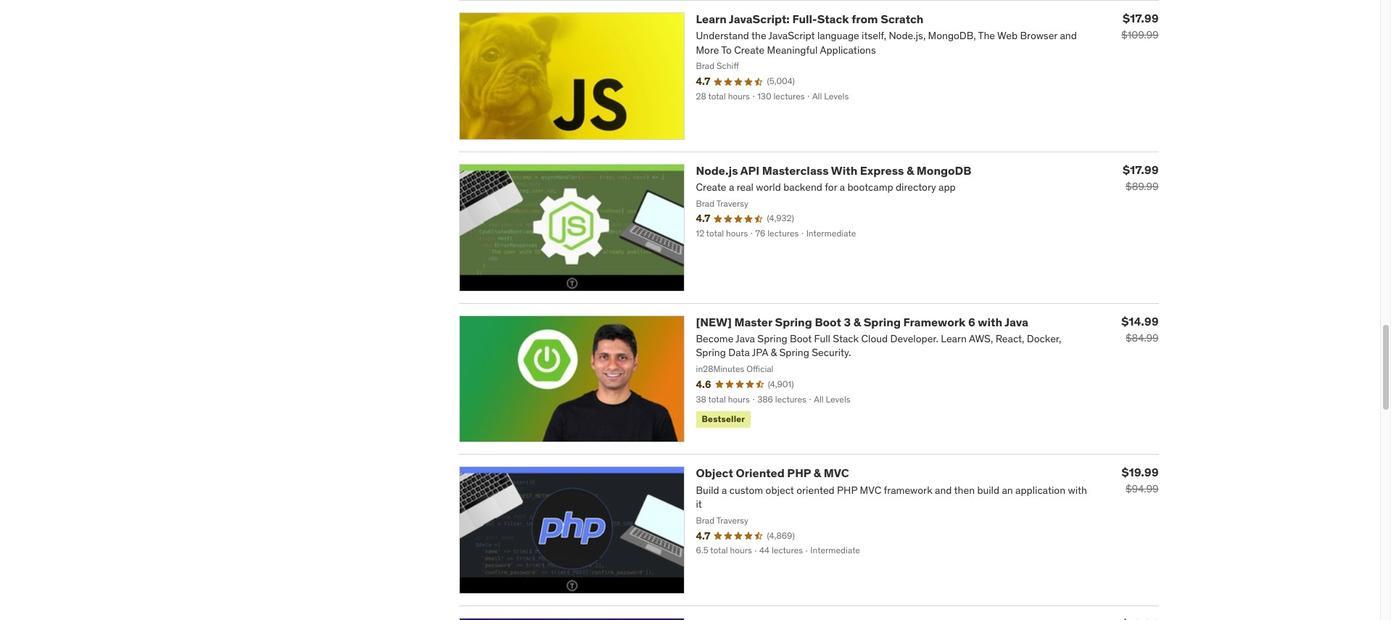 Task type: vqa. For each thing, say whether or not it's contained in the screenshot.
the 2h 12m
no



Task type: locate. For each thing, give the bounding box(es) containing it.
[new] master spring boot 3 & spring framework 6 with java link
[[696, 315, 1029, 329]]

0 horizontal spatial &
[[814, 466, 821, 481]]

1 vertical spatial $17.99
[[1123, 162, 1159, 177]]

& right 'express'
[[907, 163, 914, 178]]

$17.99
[[1123, 11, 1159, 25], [1123, 162, 1159, 177]]

node.js api masterclass with express & mongodb link
[[696, 163, 972, 178]]

[new] master spring boot 3 & spring framework 6 with java
[[696, 315, 1029, 329]]

$17.99 $109.99
[[1122, 11, 1159, 41]]

&
[[907, 163, 914, 178], [854, 315, 861, 329], [814, 466, 821, 481]]

& right php
[[814, 466, 821, 481]]

1 vertical spatial &
[[854, 315, 861, 329]]

& for 3
[[854, 315, 861, 329]]

2 spring from the left
[[864, 315, 901, 329]]

2 vertical spatial &
[[814, 466, 821, 481]]

$84.99
[[1126, 331, 1159, 344]]

$17.99 $89.99
[[1123, 162, 1159, 193]]

0 vertical spatial $17.99
[[1123, 11, 1159, 25]]

$14.99 $84.99
[[1122, 314, 1159, 344]]

stack
[[817, 12, 849, 26]]

1 $17.99 from the top
[[1123, 11, 1159, 25]]

node.js api masterclass with express & mongodb
[[696, 163, 972, 178]]

mvc
[[824, 466, 850, 481]]

learn
[[696, 12, 727, 26]]

$109.99
[[1122, 28, 1159, 41]]

$17.99 inside $17.99 $109.99
[[1123, 11, 1159, 25]]

spring right '3' on the right bottom of page
[[864, 315, 901, 329]]

0 vertical spatial &
[[907, 163, 914, 178]]

oriented
[[736, 466, 785, 481]]

& right '3' on the right bottom of page
[[854, 315, 861, 329]]

mongodb
[[917, 163, 972, 178]]

1 horizontal spatial &
[[854, 315, 861, 329]]

& for express
[[907, 163, 914, 178]]

spring left the boot
[[775, 315, 813, 329]]

$89.99
[[1126, 180, 1159, 193]]

learn javascript: full-stack from scratch link
[[696, 12, 924, 26]]

spring
[[775, 315, 813, 329], [864, 315, 901, 329]]

2 horizontal spatial &
[[907, 163, 914, 178]]

1 horizontal spatial spring
[[864, 315, 901, 329]]

framework
[[904, 315, 966, 329]]

learn javascript: full-stack from scratch
[[696, 12, 924, 26]]

2 $17.99 from the top
[[1123, 162, 1159, 177]]

[new]
[[696, 315, 732, 329]]

with
[[978, 315, 1003, 329]]

0 horizontal spatial spring
[[775, 315, 813, 329]]

javascript:
[[729, 12, 790, 26]]

$19.99 $94.99
[[1122, 465, 1159, 496]]

$17.99 up the $89.99
[[1123, 162, 1159, 177]]

$17.99 up $109.99
[[1123, 11, 1159, 25]]

$17.99 for node.js api masterclass with express & mongodb
[[1123, 162, 1159, 177]]



Task type: describe. For each thing, give the bounding box(es) containing it.
master
[[735, 315, 773, 329]]

object oriented php & mvc link
[[696, 466, 850, 481]]

boot
[[815, 315, 842, 329]]

php
[[787, 466, 811, 481]]

full-
[[793, 12, 818, 26]]

3
[[844, 315, 851, 329]]

object oriented php & mvc
[[696, 466, 850, 481]]

api
[[741, 163, 760, 178]]

scratch
[[881, 12, 924, 26]]

object
[[696, 466, 733, 481]]

java
[[1005, 315, 1029, 329]]

$14.99
[[1122, 314, 1159, 328]]

from
[[852, 12, 878, 26]]

$94.99
[[1126, 483, 1159, 496]]

6
[[969, 315, 976, 329]]

with
[[831, 163, 858, 178]]

$17.99 for learn javascript: full-stack from scratch
[[1123, 11, 1159, 25]]

node.js
[[696, 163, 738, 178]]

express
[[860, 163, 904, 178]]

masterclass
[[762, 163, 829, 178]]

$19.99
[[1122, 465, 1159, 480]]

1 spring from the left
[[775, 315, 813, 329]]



